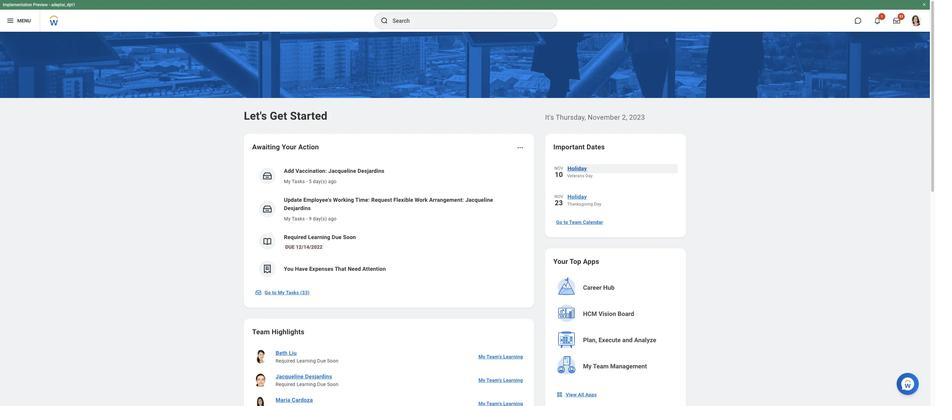 Task type: vqa. For each thing, say whether or not it's contained in the screenshot.
academic
no



Task type: locate. For each thing, give the bounding box(es) containing it.
2 horizontal spatial team
[[593, 363, 609, 371]]

vision
[[599, 311, 617, 318]]

soon up jacqueline desjardins required learning due soon
[[327, 359, 339, 364]]

soon down jacqueline desjardins button
[[327, 382, 339, 388]]

1 vertical spatial holiday button
[[568, 193, 678, 202]]

inbox image left go to my tasks (33)
[[255, 290, 262, 297]]

nov for 23
[[555, 195, 564, 199]]

team inside go to team calendar button
[[570, 220, 582, 225]]

holiday inside holiday thanksgiving day
[[568, 194, 587, 201]]

1 vertical spatial team's
[[487, 378, 502, 384]]

0 horizontal spatial to
[[272, 290, 277, 296]]

beth liu button
[[273, 350, 300, 358]]

1 holiday button from the top
[[568, 165, 678, 174]]

day
[[586, 174, 593, 179], [595, 202, 602, 207]]

2 day(s) from the top
[[313, 216, 327, 222]]

holiday
[[568, 166, 587, 172], [568, 194, 587, 201]]

1 my team's learning button from the top
[[476, 351, 526, 364]]

required inside awaiting your action list
[[284, 234, 307, 241]]

jacqueline desjardins button
[[273, 373, 335, 382]]

0 vertical spatial jacqueline
[[329, 168, 356, 175]]

1 vertical spatial holiday
[[568, 194, 587, 201]]

your
[[282, 143, 297, 151], [554, 258, 568, 266]]

working
[[333, 197, 354, 204]]

0 horizontal spatial go
[[265, 290, 271, 296]]

2 vertical spatial required
[[276, 382, 296, 388]]

1 horizontal spatial day
[[595, 202, 602, 207]]

jacqueline up working
[[329, 168, 356, 175]]

0 vertical spatial day(s)
[[313, 179, 327, 185]]

jacqueline
[[329, 168, 356, 175], [466, 197, 494, 204], [276, 374, 304, 381]]

nov 10
[[555, 166, 564, 179]]

preview
[[33, 2, 48, 7]]

day for 10
[[586, 174, 593, 179]]

1 vertical spatial desjardins
[[284, 205, 311, 212]]

inbox image up book open image
[[262, 204, 273, 215]]

2 vertical spatial soon
[[327, 382, 339, 388]]

go to team calendar button
[[554, 216, 606, 230]]

go down "23"
[[557, 220, 563, 225]]

1 vertical spatial day
[[595, 202, 602, 207]]

1 team's from the top
[[487, 355, 502, 360]]

ago down add vaccination: jacqueline desjardins
[[328, 179, 337, 185]]

notifications large image
[[875, 17, 882, 24]]

to down dashboard expenses image
[[272, 290, 277, 296]]

0 vertical spatial to
[[564, 220, 569, 225]]

get
[[270, 110, 288, 123]]

request
[[372, 197, 392, 204]]

1 vertical spatial your
[[554, 258, 568, 266]]

day(s) right 9
[[313, 216, 327, 222]]

2 my team's learning button from the top
[[476, 374, 526, 388]]

1 vertical spatial inbox image
[[255, 290, 262, 297]]

beth liu required learning due soon
[[276, 351, 339, 364]]

0 vertical spatial ago
[[328, 179, 337, 185]]

inbox image
[[262, 171, 273, 181]]

soon
[[343, 234, 356, 241], [327, 359, 339, 364], [327, 382, 339, 388]]

- left 9
[[306, 216, 308, 222]]

2 vertical spatial jacqueline
[[276, 374, 304, 381]]

tasks
[[292, 179, 305, 185], [292, 216, 305, 222], [286, 290, 299, 296]]

book open image
[[262, 237, 273, 247]]

ago down working
[[328, 216, 337, 222]]

awaiting your action
[[252, 143, 319, 151]]

day(s)
[[313, 179, 327, 185], [313, 216, 327, 222]]

search image
[[380, 17, 389, 25]]

0 vertical spatial day
[[586, 174, 593, 179]]

- right preview
[[49, 2, 50, 7]]

0 horizontal spatial day
[[586, 174, 593, 179]]

team highlights
[[252, 328, 305, 337]]

0 vertical spatial my team's learning
[[479, 355, 523, 360]]

1 vertical spatial -
[[306, 179, 308, 185]]

0 vertical spatial team's
[[487, 355, 502, 360]]

- left 5
[[306, 179, 308, 185]]

required for beth liu
[[276, 359, 296, 364]]

1 vertical spatial tasks
[[292, 216, 305, 222]]

2 ago from the top
[[328, 216, 337, 222]]

go
[[557, 220, 563, 225], [265, 290, 271, 296]]

1 vertical spatial to
[[272, 290, 277, 296]]

jacqueline down beth liu button
[[276, 374, 304, 381]]

0 horizontal spatial your
[[282, 143, 297, 151]]

team left 'calendar' at the bottom of page
[[570, 220, 582, 225]]

add
[[284, 168, 294, 175]]

plan, execute and analyze
[[584, 337, 657, 344]]

tasks left 9
[[292, 216, 305, 222]]

2 vertical spatial tasks
[[286, 290, 299, 296]]

inbox image
[[262, 204, 273, 215], [255, 290, 262, 297]]

nov 23
[[555, 195, 564, 207]]

let's get started main content
[[0, 32, 931, 407]]

due 12/14/2022
[[286, 245, 323, 250]]

5
[[309, 179, 312, 185]]

due
[[332, 234, 342, 241], [286, 245, 295, 250], [317, 359, 326, 364], [317, 382, 326, 388]]

holiday up 'veterans'
[[568, 166, 587, 172]]

day(s) for 5
[[313, 179, 327, 185]]

0 vertical spatial required
[[284, 234, 307, 241]]

2 my team's learning from the top
[[479, 378, 523, 384]]

liu
[[289, 351, 297, 357]]

tasks inside button
[[286, 290, 299, 296]]

go to my tasks (33) button
[[252, 286, 314, 300]]

2 vertical spatial team
[[593, 363, 609, 371]]

required down beth liu button
[[276, 359, 296, 364]]

nbox image
[[557, 392, 563, 399]]

execute
[[599, 337, 621, 344]]

due down jacqueline desjardins button
[[317, 382, 326, 388]]

action
[[298, 143, 319, 151]]

1 horizontal spatial to
[[564, 220, 569, 225]]

soon up need
[[343, 234, 356, 241]]

my team's learning
[[479, 355, 523, 360], [479, 378, 523, 384]]

0 vertical spatial holiday button
[[568, 165, 678, 174]]

implementation preview -   adeptai_dpt1
[[3, 2, 75, 7]]

0 vertical spatial soon
[[343, 234, 356, 241]]

2 vertical spatial -
[[306, 216, 308, 222]]

1 vertical spatial day(s)
[[313, 216, 327, 222]]

important
[[554, 143, 585, 151]]

update employee's working time: request flexible work arrangement: jacqueline desjardins
[[284, 197, 494, 212]]

my tasks - 9 day(s) ago
[[284, 216, 337, 222]]

1 vertical spatial jacqueline
[[466, 197, 494, 204]]

soon inside jacqueline desjardins required learning due soon
[[327, 382, 339, 388]]

2 horizontal spatial jacqueline
[[466, 197, 494, 204]]

1 my team's learning from the top
[[479, 355, 523, 360]]

- for adeptai_dpt1
[[49, 2, 50, 7]]

my team's learning button for desjardins
[[476, 374, 526, 388]]

add vaccination: jacqueline desjardins
[[284, 168, 385, 175]]

tasks left 5
[[292, 179, 305, 185]]

- inside menu banner
[[49, 2, 50, 7]]

maria
[[276, 398, 291, 404]]

nov
[[555, 166, 564, 171], [555, 195, 564, 199]]

to down thanksgiving
[[564, 220, 569, 225]]

desjardins down update
[[284, 205, 311, 212]]

learning inside jacqueline desjardins required learning due soon
[[297, 382, 316, 388]]

team down execute
[[593, 363, 609, 371]]

my team's learning button
[[476, 351, 526, 364], [476, 374, 526, 388]]

work
[[415, 197, 428, 204]]

1 ago from the top
[[328, 179, 337, 185]]

1 vertical spatial my team's learning
[[479, 378, 523, 384]]

team's
[[487, 355, 502, 360], [487, 378, 502, 384]]

go for go to team calendar
[[557, 220, 563, 225]]

1 vertical spatial go
[[265, 290, 271, 296]]

required up due 12/14/2022
[[284, 234, 307, 241]]

holiday up thanksgiving
[[568, 194, 587, 201]]

1 horizontal spatial go
[[557, 220, 563, 225]]

go for go to my tasks (33)
[[265, 290, 271, 296]]

0 horizontal spatial team
[[252, 328, 270, 337]]

soon inside beth liu required learning due soon
[[327, 359, 339, 364]]

holiday button
[[568, 165, 678, 174], [568, 193, 678, 202]]

1 vertical spatial team
[[252, 328, 270, 337]]

holiday inside holiday veterans day
[[568, 166, 587, 172]]

0 vertical spatial holiday
[[568, 166, 587, 172]]

desjardins
[[358, 168, 385, 175], [284, 205, 311, 212], [305, 374, 332, 381]]

beth
[[276, 351, 288, 357]]

0 vertical spatial tasks
[[292, 179, 305, 185]]

1 day(s) from the top
[[313, 179, 327, 185]]

team
[[570, 220, 582, 225], [252, 328, 270, 337], [593, 363, 609, 371]]

holiday veterans day
[[568, 166, 593, 179]]

1 horizontal spatial jacqueline
[[329, 168, 356, 175]]

team left highlights
[[252, 328, 270, 337]]

soon for liu
[[327, 359, 339, 364]]

2 vertical spatial desjardins
[[305, 374, 332, 381]]

2 team's from the top
[[487, 378, 502, 384]]

1 nov from the top
[[555, 166, 564, 171]]

apps right top
[[584, 258, 600, 266]]

0 vertical spatial nov
[[555, 166, 564, 171]]

-
[[49, 2, 50, 7], [306, 179, 308, 185], [306, 216, 308, 222]]

required up maria
[[276, 382, 296, 388]]

0 vertical spatial apps
[[584, 258, 600, 266]]

desjardins up time:
[[358, 168, 385, 175]]

desjardins down beth liu required learning due soon
[[305, 374, 332, 381]]

implementation
[[3, 2, 32, 7]]

- for 9
[[306, 216, 308, 222]]

12/14/2022
[[296, 245, 323, 250]]

1 holiday from the top
[[568, 166, 587, 172]]

required
[[284, 234, 307, 241], [276, 359, 296, 364], [276, 382, 296, 388]]

apps
[[584, 258, 600, 266], [586, 393, 597, 398]]

0 vertical spatial -
[[49, 2, 50, 7]]

1 vertical spatial nov
[[555, 195, 564, 199]]

apps right all
[[586, 393, 597, 398]]

2 nov from the top
[[555, 195, 564, 199]]

1 horizontal spatial inbox image
[[262, 204, 273, 215]]

0 vertical spatial team
[[570, 220, 582, 225]]

to for my
[[272, 290, 277, 296]]

day right 'veterans'
[[586, 174, 593, 179]]

all
[[578, 393, 585, 398]]

jacqueline right arrangement:
[[466, 197, 494, 204]]

day inside holiday thanksgiving day
[[595, 202, 602, 207]]

required inside jacqueline desjardins required learning due soon
[[276, 382, 296, 388]]

2 holiday button from the top
[[568, 193, 678, 202]]

0 horizontal spatial inbox image
[[255, 290, 262, 297]]

view
[[566, 393, 577, 398]]

close environment banner image
[[923, 2, 927, 7]]

1 vertical spatial soon
[[327, 359, 339, 364]]

hcm vision board
[[584, 311, 635, 318]]

1 vertical spatial my team's learning button
[[476, 374, 526, 388]]

required inside beth liu required learning due soon
[[276, 359, 296, 364]]

33
[[900, 15, 904, 18]]

1 horizontal spatial team
[[570, 220, 582, 225]]

go down dashboard expenses image
[[265, 290, 271, 296]]

0 vertical spatial your
[[282, 143, 297, 151]]

1 vertical spatial required
[[276, 359, 296, 364]]

0 vertical spatial my team's learning button
[[476, 351, 526, 364]]

tasks left (33)
[[286, 290, 299, 296]]

day inside holiday veterans day
[[586, 174, 593, 179]]

2 holiday from the top
[[568, 194, 587, 201]]

arrangement:
[[429, 197, 464, 204]]

day right thanksgiving
[[595, 202, 602, 207]]

your left action
[[282, 143, 297, 151]]

inbox image inside go to my tasks (33) button
[[255, 290, 262, 297]]

nov down 10
[[555, 195, 564, 199]]

maria cardoza
[[276, 398, 313, 404]]

tasks for 9
[[292, 216, 305, 222]]

0 vertical spatial go
[[557, 220, 563, 225]]

day(s) right 5
[[313, 179, 327, 185]]

your left top
[[554, 258, 568, 266]]

nov for 10
[[555, 166, 564, 171]]

top
[[570, 258, 582, 266]]

awaiting your action list
[[252, 162, 526, 283]]

nov left holiday veterans day at the right top of page
[[555, 166, 564, 171]]

my
[[284, 179, 291, 185], [284, 216, 291, 222], [278, 290, 285, 296], [479, 355, 486, 360], [584, 363, 592, 371], [479, 378, 486, 384]]

due up jacqueline desjardins button
[[317, 359, 326, 364]]

ago for my tasks - 5 day(s) ago
[[328, 179, 337, 185]]

holiday button for 23
[[568, 193, 678, 202]]

my team's learning for desjardins
[[479, 378, 523, 384]]

1 vertical spatial ago
[[328, 216, 337, 222]]

view all apps
[[566, 393, 597, 398]]

cardoza
[[292, 398, 313, 404]]

team highlights list
[[252, 346, 526, 407]]

0 horizontal spatial jacqueline
[[276, 374, 304, 381]]

1 vertical spatial apps
[[586, 393, 597, 398]]

apps inside button
[[586, 393, 597, 398]]

important dates
[[554, 143, 605, 151]]



Task type: describe. For each thing, give the bounding box(es) containing it.
dashboard expenses image
[[262, 264, 273, 275]]

hcm
[[584, 311, 597, 318]]

started
[[290, 110, 328, 123]]

my team's learning button for liu
[[476, 351, 526, 364]]

let's
[[244, 110, 267, 123]]

1 button
[[870, 13, 886, 28]]

career
[[584, 285, 602, 292]]

day for 23
[[595, 202, 602, 207]]

analyze
[[635, 337, 657, 344]]

you have expenses that need attention
[[284, 266, 386, 273]]

1 horizontal spatial your
[[554, 258, 568, 266]]

jacqueline inside update employee's working time: request flexible work arrangement: jacqueline desjardins
[[466, 197, 494, 204]]

and
[[623, 337, 633, 344]]

adeptai_dpt1
[[51, 2, 75, 7]]

justify image
[[6, 17, 15, 25]]

veterans
[[568, 174, 585, 179]]

your top apps
[[554, 258, 600, 266]]

awaiting
[[252, 143, 280, 151]]

hub
[[604, 285, 615, 292]]

maria cardoza button
[[273, 397, 316, 405]]

my team's learning for liu
[[479, 355, 523, 360]]

to for team
[[564, 220, 569, 225]]

33 button
[[890, 13, 905, 28]]

related actions image
[[517, 145, 524, 151]]

soon for desjardins
[[327, 382, 339, 388]]

tasks for 5
[[292, 179, 305, 185]]

jacqueline inside jacqueline desjardins required learning due soon
[[276, 374, 304, 381]]

team inside my team management button
[[593, 363, 609, 371]]

team's for desjardins
[[487, 378, 502, 384]]

flexible
[[394, 197, 414, 204]]

career hub button
[[554, 276, 679, 301]]

time:
[[356, 197, 370, 204]]

important dates element
[[554, 160, 678, 214]]

Search Workday  search field
[[393, 13, 543, 28]]

go to team calendar
[[557, 220, 604, 225]]

my tasks - 5 day(s) ago
[[284, 179, 337, 185]]

ago for my tasks - 9 day(s) ago
[[328, 216, 337, 222]]

it's thursday, november 2, 2023
[[546, 113, 645, 122]]

view all apps button
[[554, 389, 601, 402]]

2023
[[630, 113, 645, 122]]

hcm vision board button
[[554, 302, 679, 327]]

thursday,
[[556, 113, 586, 122]]

due up you have expenses that need attention on the bottom of the page
[[332, 234, 342, 241]]

day(s) for 9
[[313, 216, 327, 222]]

- for 5
[[306, 179, 308, 185]]

2,
[[622, 113, 628, 122]]

need
[[348, 266, 361, 273]]

holiday button for 10
[[568, 165, 678, 174]]

apps for your top apps
[[584, 258, 600, 266]]

career hub
[[584, 285, 615, 292]]

menu
[[17, 18, 31, 23]]

attention
[[363, 266, 386, 273]]

vaccination:
[[296, 168, 327, 175]]

my team management button
[[554, 355, 679, 380]]

november
[[588, 113, 621, 122]]

(33)
[[300, 290, 310, 296]]

my team management
[[584, 363, 648, 371]]

0 vertical spatial inbox image
[[262, 204, 273, 215]]

calendar
[[583, 220, 604, 225]]

1
[[882, 15, 884, 18]]

jacqueline desjardins required learning due soon
[[276, 374, 339, 388]]

holiday for 23
[[568, 194, 587, 201]]

highlights
[[272, 328, 305, 337]]

dates
[[587, 143, 605, 151]]

10
[[555, 171, 563, 179]]

due inside jacqueline desjardins required learning due soon
[[317, 382, 326, 388]]

you
[[284, 266, 294, 273]]

soon inside awaiting your action list
[[343, 234, 356, 241]]

0 vertical spatial desjardins
[[358, 168, 385, 175]]

menu banner
[[0, 0, 931, 32]]

update
[[284, 197, 302, 204]]

plan,
[[584, 337, 598, 344]]

expenses
[[309, 266, 334, 273]]

learning inside beth liu required learning due soon
[[297, 359, 316, 364]]

management
[[611, 363, 648, 371]]

inbox large image
[[894, 17, 901, 24]]

go to my tasks (33)
[[265, 290, 310, 296]]

let's get started
[[244, 110, 328, 123]]

thanksgiving
[[568, 202, 593, 207]]

due inside beth liu required learning due soon
[[317, 359, 326, 364]]

profile logan mcneil image
[[911, 15, 922, 28]]

9
[[309, 216, 312, 222]]

you have expenses that need attention button
[[252, 256, 526, 283]]

required learning due soon
[[284, 234, 356, 241]]

desjardins inside jacqueline desjardins required learning due soon
[[305, 374, 332, 381]]

holiday thanksgiving day
[[568, 194, 602, 207]]

holiday for 10
[[568, 166, 587, 172]]

it's
[[546, 113, 554, 122]]

employee's
[[304, 197, 332, 204]]

team's for liu
[[487, 355, 502, 360]]

menu button
[[0, 10, 40, 32]]

plan, execute and analyze button
[[554, 328, 679, 353]]

due left 12/14/2022
[[286, 245, 295, 250]]

apps for view all apps
[[586, 393, 597, 398]]

have
[[295, 266, 308, 273]]

board
[[618, 311, 635, 318]]

23
[[555, 199, 563, 207]]

learning inside awaiting your action list
[[308, 234, 331, 241]]

desjardins inside update employee's working time: request flexible work arrangement: jacqueline desjardins
[[284, 205, 311, 212]]

that
[[335, 266, 347, 273]]

required for jacqueline desjardins
[[276, 382, 296, 388]]



